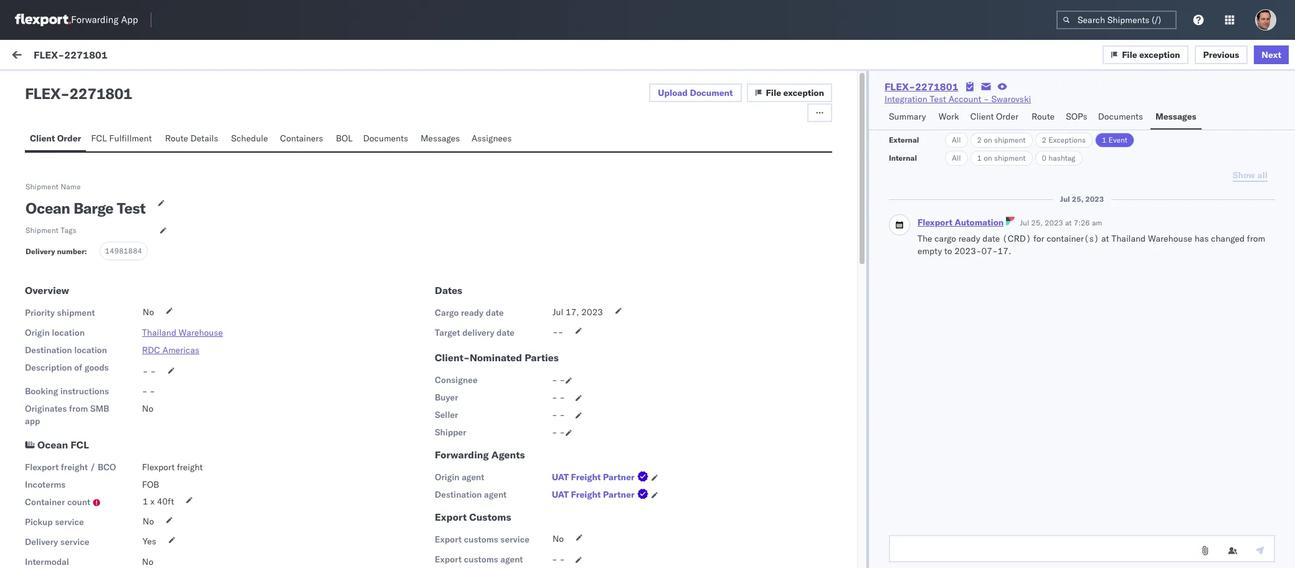 Task type: describe. For each thing, give the bounding box(es) containing it.
document
[[690, 87, 733, 98]]

pdt for comment
[[532, 131, 548, 142]]

at inside the cargo ready date (crd) for container(s)  at thailand warehouse has changed from empty to 2023-07-17.
[[1102, 233, 1109, 244]]

exception: for exception: warehouse
[[40, 379, 84, 390]]

next button
[[1254, 45, 1289, 64]]

account
[[949, 93, 982, 105]]

schedule inside button
[[231, 133, 268, 144]]

no for export customs service
[[553, 533, 564, 545]]

uat freight partner link for origin agent
[[552, 471, 651, 483]]

1 vertical spatial file exception
[[766, 87, 824, 98]]

upload document button
[[649, 83, 742, 102]]

containers
[[280, 133, 323, 144]]

previous button
[[1195, 45, 1248, 64]]

0 horizontal spatial fcl
[[71, 439, 89, 451]]

internal for internal (0)
[[84, 79, 114, 90]]

work for my
[[36, 48, 68, 65]]

1 vertical spatial file
[[766, 87, 781, 98]]

1 for 1 on shipment
[[977, 153, 982, 163]]

import work
[[93, 51, 142, 62]]

date inside the cargo ready date (crd) for container(s)  at thailand warehouse has changed from empty to 2023-07-17.
[[983, 233, 1000, 244]]

delivery number :
[[26, 247, 87, 256]]

service down customs
[[501, 534, 530, 545]]

warehouse for exception: warehouse
[[86, 379, 132, 390]]

freight for flexport freight / bco
[[61, 462, 88, 473]]

my
[[12, 48, 32, 65]]

3:30
[[496, 310, 515, 321]]

containers button
[[275, 127, 331, 151]]

(0)
[[116, 79, 133, 90]]

upload document
[[658, 87, 733, 98]]

americas
[[162, 345, 199, 356]]

omkar for floats
[[60, 298, 87, 309]]

client-nominated parties
[[435, 351, 559, 364]]

with
[[131, 403, 148, 415]]

final
[[37, 484, 55, 496]]

import
[[93, 51, 120, 62]]

origin location
[[25, 327, 85, 338]]

flex-2271801 link
[[885, 80, 959, 93]]

app
[[25, 416, 40, 427]]

fcl fulfillment
[[91, 133, 152, 144]]

dates
[[435, 284, 462, 297]]

1 horizontal spatial client order button
[[965, 105, 1027, 130]]

0 horizontal spatial flex-2271801
[[34, 48, 108, 61]]

destination for destination agent
[[435, 489, 482, 500]]

changed
[[1211, 233, 1245, 244]]

assignees button
[[467, 127, 519, 151]]

flex- 1854269
[[1002, 250, 1066, 261]]

0 vertical spatial file
[[1122, 49, 1137, 60]]

pdt for whatever
[[532, 310, 548, 321]]

6 omkar from the top
[[60, 520, 87, 531]]

- - for shipper
[[552, 427, 565, 438]]

latent
[[37, 200, 63, 211]]

deal
[[95, 403, 112, 415]]

priority
[[25, 307, 55, 318]]

flexport freight / bco
[[25, 462, 116, 473]]

ocean for ocean fcl
[[37, 439, 68, 451]]

shipment down 2 on shipment
[[994, 153, 1026, 163]]

origin for origin agent
[[435, 472, 460, 483]]

forwarding agents
[[435, 449, 525, 461]]

2 for 2 on shipment
[[977, 135, 982, 145]]

uat for origin agent
[[552, 472, 569, 483]]

whatever
[[37, 319, 75, 330]]

shipment up 1 on shipment on the top
[[994, 135, 1026, 145]]

Search Shipments (/) text field
[[1057, 11, 1177, 29]]

oct for comment
[[437, 131, 451, 142]]

0 vertical spatial delivery
[[462, 327, 494, 338]]

customs for service
[[464, 534, 498, 545]]

location for destination location
[[74, 345, 107, 356]]

next
[[1262, 49, 1282, 60]]

export customs agent
[[435, 554, 523, 565]]

no for priority shipment
[[143, 307, 154, 318]]

0 horizontal spatial client order button
[[25, 127, 86, 151]]

(air
[[86, 541, 104, 552]]

from inside originates from smb app
[[69, 403, 88, 414]]

0 vertical spatial am
[[1092, 218, 1102, 227]]

all button for 1
[[945, 151, 968, 166]]

1 x 40ft
[[143, 496, 174, 507]]

longer
[[126, 472, 151, 483]]

omkar savant for are
[[60, 439, 116, 450]]

rdc
[[142, 345, 160, 356]]

boat!
[[121, 319, 141, 330]]

17,
[[566, 307, 579, 318]]

incoterms
[[25, 479, 66, 490]]

recovery)
[[106, 541, 150, 552]]

k
[[200, 460, 205, 471]]

related work item/shipment
[[1002, 108, 1099, 117]]

2 vertical spatial agent
[[501, 554, 523, 565]]

messages for right the messages button
[[1156, 111, 1197, 122]]

jul 17, 2023
[[553, 307, 603, 318]]

target delivery date
[[435, 327, 515, 338]]

2023, for we
[[469, 462, 493, 473]]

export for export customs
[[435, 511, 467, 523]]

all for 2
[[952, 135, 961, 145]]

instructions
[[60, 386, 109, 397]]

1 horizontal spatial messages button
[[1151, 105, 1202, 130]]

description
[[25, 362, 72, 373]]

the
[[918, 233, 932, 244]]

customs
[[469, 511, 511, 523]]

2 oct 26, 2023, 2:45 pm pdt from the top
[[437, 462, 548, 473]]

2023, for whatever
[[469, 310, 493, 321]]

3 2023, from the top
[[469, 381, 493, 392]]

jul for jul 25, 2023 at 7:26 am
[[1020, 218, 1029, 227]]

40ft
[[157, 496, 174, 507]]

1 vertical spatial flex-2271801
[[885, 80, 959, 93]]

shipment,
[[158, 460, 197, 471]]

14981884
[[105, 246, 142, 255]]

exception: warehouse
[[40, 379, 132, 390]]

jul for jul 17, 2023
[[553, 307, 563, 318]]

2023 for jul 25, 2023 at 7:26 am
[[1045, 218, 1063, 227]]

flex- 458574 for comment
[[1002, 131, 1060, 142]]

flex- 458574 for latent
[[1002, 191, 1060, 202]]

6 savant from the top
[[89, 520, 116, 531]]

- - for description of goods
[[143, 366, 156, 377]]

overview
[[25, 284, 69, 297]]

5 26, from the top
[[453, 543, 467, 554]]

freight for destination agent
[[571, 489, 601, 500]]

sops
[[1066, 111, 1088, 122]]

0 horizontal spatial exception
[[783, 87, 824, 98]]

4 omkar savant from the top
[[60, 358, 116, 369]]

1854269
[[1028, 250, 1066, 261]]

oct 26, 2023, 3:30 pm pdt
[[437, 310, 548, 321]]

work inside button
[[939, 111, 959, 122]]

2023 for jul 17, 2023
[[581, 307, 603, 318]]

pdt for we
[[532, 462, 548, 473]]

upload
[[658, 87, 688, 98]]

pm for comment
[[517, 131, 530, 142]]

omkar for commendation
[[60, 238, 87, 250]]

report
[[147, 259, 171, 271]]

omkar savant for floats
[[60, 298, 116, 309]]

uat freight partner link for destination agent
[[552, 488, 651, 501]]

shipment up whatever floats
[[57, 307, 95, 318]]

flex- right my
[[34, 48, 64, 61]]

hashtag
[[1049, 153, 1076, 163]]

pickup service
[[25, 516, 84, 528]]

4:23
[[496, 131, 515, 142]]

0 vertical spatial file exception
[[1122, 49, 1180, 60]]

this is a great deal
[[37, 403, 112, 415]]

2 exceptions
[[1042, 135, 1086, 145]]

destination location
[[25, 345, 107, 356]]

as
[[76, 497, 86, 508]]

no right deal
[[142, 403, 153, 414]]

1 vertical spatial thailand
[[142, 327, 176, 338]]

yes
[[143, 536, 156, 547]]

thailand inside the cargo ready date (crd) for container(s)  at thailand warehouse has changed from empty to 2023-07-17.
[[1112, 233, 1146, 244]]

messages for leftmost the messages button
[[421, 133, 460, 144]]

no down "yes"
[[142, 556, 153, 568]]

has
[[1195, 233, 1209, 244]]

route for route
[[1032, 111, 1055, 122]]

forwarding for forwarding app
[[71, 14, 119, 26]]

integration
[[885, 93, 928, 105]]

shipment inside understanding shipment as soon
[[37, 497, 74, 508]]

1 resize handle column header from the left
[[416, 104, 431, 568]]

5 pm from the top
[[517, 543, 530, 554]]

we are notifying you that your shipment, k unloading cargo takes longer than expected. final delivery
[[37, 460, 212, 496]]

rdc americas
[[142, 345, 199, 356]]

4 resize handle column header from the left
[[1263, 104, 1278, 568]]

0 horizontal spatial schedule
[[152, 541, 191, 552]]

sops button
[[1061, 105, 1093, 130]]

service for yes
[[60, 536, 89, 548]]

6 omkar savant from the top
[[60, 520, 116, 531]]

warehouse inside the cargo ready date (crd) for container(s)  at thailand warehouse has changed from empty to 2023-07-17.
[[1148, 233, 1192, 244]]

nominated
[[470, 351, 522, 364]]

no for pickup service
[[143, 516, 154, 527]]

flex - 2271801
[[25, 84, 132, 103]]

cargo
[[435, 307, 459, 318]]

this
[[150, 403, 165, 415]]

25, for jul 25, 2023 at 7:26 am
[[1031, 218, 1043, 227]]

count
[[67, 497, 90, 508]]

delivery for delivery number :
[[26, 247, 55, 256]]

previous
[[1203, 49, 1239, 60]]

client order for right the client order button
[[970, 111, 1019, 122]]

route details button
[[160, 127, 226, 151]]

external (3) button
[[15, 74, 79, 98]]

5 oct from the top
[[437, 543, 451, 554]]

x
[[150, 496, 155, 507]]

client-
[[435, 351, 470, 364]]

fob
[[142, 479, 159, 490]]

work for related
[[1030, 108, 1046, 117]]

details
[[190, 133, 218, 144]]

2271801 down forwarding app link on the left top
[[64, 48, 108, 61]]

thailand warehouse
[[142, 327, 223, 338]]

external for external
[[889, 135, 919, 145]]

26, for comment
[[453, 131, 467, 142]]

ocean for ocean barge test
[[26, 199, 70, 217]]

4 omkar from the top
[[60, 358, 87, 369]]

2 2:45 from the top
[[496, 462, 515, 473]]

route for route details
[[165, 133, 188, 144]]

omkar savant for commendation
[[60, 238, 116, 250]]

flexport automation button
[[918, 217, 1004, 228]]

delivery inside we are notifying you that your shipment, k unloading cargo takes longer than expected. final delivery
[[57, 484, 88, 496]]



Task type: locate. For each thing, give the bounding box(es) containing it.
1 vertical spatial work
[[939, 111, 959, 122]]

route button
[[1027, 105, 1061, 130]]

5 2023, from the top
[[469, 543, 493, 554]]

1 uat from the top
[[552, 472, 569, 483]]

schedule button
[[226, 127, 275, 151]]

1 vertical spatial order
[[57, 133, 81, 144]]

1 horizontal spatial freight
[[177, 462, 203, 473]]

2 vertical spatial 1
[[143, 496, 148, 507]]

takes
[[103, 472, 124, 483]]

on down 2 on shipment
[[984, 153, 992, 163]]

1 horizontal spatial at
[[1102, 233, 1109, 244]]

client for right the client order button
[[970, 111, 994, 122]]

3 omkar savant from the top
[[60, 298, 116, 309]]

fulfillment
[[109, 133, 152, 144]]

savant up 'floats'
[[89, 298, 116, 309]]

1 horizontal spatial warehouse
[[179, 327, 223, 338]]

1 vertical spatial test
[[117, 199, 145, 217]]

client order for the left the client order button
[[30, 133, 81, 144]]

savant for floats
[[89, 298, 116, 309]]

uat freight partner for origin agent
[[552, 472, 635, 483]]

savant for are
[[89, 439, 116, 450]]

pm for we
[[517, 462, 530, 473]]

- -
[[143, 366, 156, 377], [552, 374, 565, 386], [142, 386, 155, 397], [552, 392, 565, 403], [552, 409, 565, 421], [552, 427, 565, 438], [552, 554, 565, 565]]

customs down oct 26, 2023, 2:44 pm pdt
[[464, 554, 498, 565]]

2 freight from the top
[[571, 489, 601, 500]]

2271801 down import
[[69, 84, 132, 103]]

cargo ready date
[[435, 307, 504, 318]]

delivery down cargo ready date
[[462, 327, 494, 338]]

exception: down description of goods
[[40, 379, 84, 390]]

1 flex- 458574 from the top
[[1002, 131, 1060, 142]]

agents
[[491, 449, 525, 461]]

0 horizontal spatial cargo
[[79, 472, 100, 483]]

documents right bol button
[[363, 133, 408, 144]]

1 uat freight partner from the top
[[552, 472, 635, 483]]

0 horizontal spatial am
[[42, 259, 54, 271]]

ready inside the cargo ready date (crd) for container(s)  at thailand warehouse has changed from empty to 2023-07-17.
[[959, 233, 980, 244]]

jul up jul 25, 2023 at 7:26 am
[[1060, 194, 1070, 204]]

1 pdt from the top
[[532, 131, 548, 142]]

cargo inside the cargo ready date (crd) for container(s)  at thailand warehouse has changed from empty to 2023-07-17.
[[935, 233, 956, 244]]

2 vertical spatial export
[[435, 554, 462, 565]]

1 vertical spatial flex- 458574
[[1002, 191, 1060, 202]]

oct for whatever
[[437, 310, 451, 321]]

agent for origin agent
[[462, 472, 484, 483]]

flex-
[[34, 48, 64, 61], [885, 80, 915, 93], [1002, 131, 1028, 142], [1002, 191, 1028, 202], [1002, 250, 1028, 261]]

None text field
[[889, 535, 1275, 563]]

7:26
[[1074, 218, 1090, 227]]

0 vertical spatial route
[[1032, 111, 1055, 122]]

2:45 down agents
[[496, 462, 515, 473]]

2 for 2 exceptions
[[1042, 135, 1047, 145]]

1 vertical spatial exception
[[783, 87, 824, 98]]

0 vertical spatial uat freight partner
[[552, 472, 635, 483]]

omkar up latent messaging test.
[[60, 179, 87, 190]]

1 vertical spatial client
[[30, 133, 55, 144]]

location for origin location
[[52, 327, 85, 338]]

client down flex
[[30, 133, 55, 144]]

1 2:45 from the top
[[496, 381, 515, 392]]

1 vertical spatial warehouse
[[179, 327, 223, 338]]

0 vertical spatial delivery
[[26, 247, 55, 256]]

2 458574 from the top
[[1028, 191, 1060, 202]]

agent for destination agent
[[484, 489, 507, 500]]

work up external (3)
[[36, 48, 68, 65]]

location up goods at the bottom left of the page
[[74, 345, 107, 356]]

2 savant from the top
[[89, 238, 116, 250]]

schedule right details
[[231, 133, 268, 144]]

warehouse up americas
[[179, 327, 223, 338]]

work inside button
[[122, 51, 142, 62]]

1 vertical spatial forwarding
[[435, 449, 489, 461]]

1 left 'event'
[[1102, 135, 1107, 145]]

2 oct from the top
[[437, 310, 451, 321]]

1 shipment from the top
[[26, 182, 59, 191]]

whatever floats
[[37, 319, 99, 330]]

freight right than
[[177, 462, 203, 473]]

omkar for messaging
[[60, 179, 87, 190]]

0 vertical spatial forwarding
[[71, 14, 119, 26]]

0
[[1042, 153, 1047, 163]]

0 vertical spatial client order
[[970, 111, 1019, 122]]

uat freight partner for destination agent
[[552, 489, 635, 500]]

external for external (3)
[[20, 79, 53, 90]]

4 2023, from the top
[[469, 462, 493, 473]]

0 vertical spatial documents
[[1098, 111, 1143, 122]]

buyer
[[435, 392, 458, 403]]

0 horizontal spatial warehouse
[[86, 379, 132, 390]]

3 omkar from the top
[[60, 298, 87, 309]]

work right import
[[122, 51, 142, 62]]

2023 up container(s)
[[1045, 218, 1063, 227]]

1 horizontal spatial origin
[[435, 472, 460, 483]]

4 savant from the top
[[89, 358, 116, 369]]

1 vertical spatial 1
[[977, 153, 982, 163]]

1 for 1 event
[[1102, 135, 1107, 145]]

savant for messaging
[[89, 179, 116, 190]]

2023 for jul 25, 2023
[[1085, 194, 1104, 204]]

25, up for
[[1031, 218, 1043, 227]]

integration test account - swarovski
[[885, 93, 1031, 105]]

flex- up integration
[[885, 80, 915, 93]]

2 uat freight partner link from the top
[[552, 488, 651, 501]]

export down export customs service
[[435, 554, 462, 565]]

1 vertical spatial oct 26, 2023, 2:45 pm pdt
[[437, 462, 548, 473]]

1 for 1 x 40ft
[[143, 496, 148, 507]]

2 shipment from the top
[[26, 226, 59, 235]]

1 horizontal spatial file
[[1122, 49, 1137, 60]]

expected.
[[173, 472, 212, 483]]

1 vertical spatial partner
[[603, 489, 635, 500]]

flex- down 1 on shipment on the top
[[1002, 191, 1028, 202]]

2 2023, from the top
[[469, 310, 493, 321]]

458574 up jul 25, 2023 at 7:26 am
[[1028, 191, 1060, 202]]

documents button right bol at the left of the page
[[358, 127, 416, 151]]

am down delivery number :
[[42, 259, 54, 271]]

export customs service
[[435, 534, 530, 545]]

flex- for comment
[[1002, 131, 1028, 142]]

container count
[[25, 497, 90, 508]]

1 omkar savant from the top
[[60, 179, 116, 190]]

2 flex- 458574 from the top
[[1002, 191, 1060, 202]]

5 pdt from the top
[[532, 543, 548, 554]]

0 vertical spatial destination
[[25, 345, 72, 356]]

shipment down final
[[37, 497, 74, 508]]

thailand right container(s)
[[1112, 233, 1146, 244]]

0 vertical spatial ocean
[[26, 199, 70, 217]]

omkar up flexport freight / bco
[[60, 439, 87, 450]]

cargo up to
[[935, 233, 956, 244]]

1 vertical spatial ready
[[461, 307, 484, 318]]

0 horizontal spatial jul
[[553, 307, 563, 318]]

omkar savant up (air
[[60, 520, 116, 531]]

oct up buyer
[[437, 381, 451, 392]]

- - for export customs agent
[[552, 554, 565, 565]]

no up waka
[[143, 307, 154, 318]]

1 horizontal spatial client order
[[970, 111, 1019, 122]]

exception: for exception: (air recovery) schedule
[[40, 541, 84, 552]]

shipment up delivery number :
[[26, 226, 59, 235]]

test inside integration test account - swarovski link
[[930, 93, 946, 105]]

2 pdt from the top
[[532, 310, 548, 321]]

flexport for flexport freight / bco
[[25, 462, 59, 473]]

2 vertical spatial 2023
[[581, 307, 603, 318]]

2 uat freight partner from the top
[[552, 489, 635, 500]]

warehouse down goods at the bottom left of the page
[[86, 379, 132, 390]]

all
[[952, 135, 961, 145], [952, 153, 961, 163]]

flexport for flexport automation
[[918, 217, 953, 228]]

1 vertical spatial uat freight partner
[[552, 489, 635, 500]]

0 horizontal spatial file
[[766, 87, 781, 98]]

1 horizontal spatial 25,
[[1072, 194, 1084, 204]]

0 vertical spatial external
[[20, 79, 53, 90]]

no right 2:44
[[553, 533, 564, 545]]

1 horizontal spatial forwarding
[[435, 449, 489, 461]]

exception: up intermodal at the left bottom of page
[[40, 541, 84, 552]]

your
[[138, 460, 155, 471]]

external (3)
[[20, 79, 71, 90]]

forwarding up origin agent
[[435, 449, 489, 461]]

partner for origin agent
[[603, 472, 635, 483]]

commendation report
[[85, 259, 171, 271]]

3 26, from the top
[[453, 381, 467, 392]]

am
[[1092, 218, 1102, 227], [42, 259, 54, 271]]

route details
[[165, 133, 218, 144]]

on for 2
[[984, 135, 992, 145]]

commendation
[[85, 259, 144, 271]]

oct up target
[[437, 310, 451, 321]]

fcl left fulfillment
[[91, 133, 107, 144]]

25, for jul 25, 2023
[[1072, 194, 1084, 204]]

2 freight from the left
[[177, 462, 203, 473]]

-
[[60, 84, 69, 103], [984, 93, 989, 105], [553, 326, 558, 338], [558, 326, 563, 338], [143, 366, 148, 377], [150, 366, 156, 377], [552, 374, 557, 386], [560, 374, 565, 386], [142, 386, 147, 397], [150, 386, 155, 397], [552, 392, 557, 403], [560, 392, 565, 403], [552, 409, 557, 421], [560, 409, 565, 421], [552, 427, 557, 438], [560, 427, 565, 438], [552, 554, 557, 565], [560, 554, 565, 565]]

destination up description
[[25, 345, 72, 356]]

2 export from the top
[[435, 534, 462, 545]]

flex-2271801 up (3)
[[34, 48, 108, 61]]

oct 26, 2023, 2:45 pm pdt down the forwarding agents
[[437, 462, 548, 473]]

0 vertical spatial work
[[36, 48, 68, 65]]

on for 1
[[984, 153, 992, 163]]

flexport up the
[[918, 217, 953, 228]]

omkar savant down tags
[[60, 238, 116, 250]]

1 export from the top
[[435, 511, 467, 523]]

flex- down 'related' on the top right of the page
[[1002, 131, 1028, 142]]

1 oct from the top
[[437, 131, 451, 142]]

1 horizontal spatial 1
[[977, 153, 982, 163]]

0 horizontal spatial internal
[[84, 79, 114, 90]]

1 horizontal spatial messages
[[1156, 111, 1197, 122]]

oct left assignees
[[437, 131, 451, 142]]

we
[[37, 460, 50, 471]]

1 exception: from the top
[[40, 379, 84, 390]]

2 uat from the top
[[552, 489, 569, 500]]

exception:
[[40, 379, 84, 390], [40, 541, 84, 552]]

pm right 2:44
[[517, 543, 530, 554]]

all button for 2
[[945, 133, 968, 148]]

1 vertical spatial 25,
[[1031, 218, 1043, 227]]

0 vertical spatial customs
[[464, 534, 498, 545]]

2271801 up integration test account - swarovski at the top of the page
[[915, 80, 959, 93]]

2:44
[[496, 543, 515, 554]]

0 horizontal spatial order
[[57, 133, 81, 144]]

1 vertical spatial am
[[42, 259, 54, 271]]

0 vertical spatial messages
[[1156, 111, 1197, 122]]

- - for seller
[[552, 409, 565, 421]]

0 vertical spatial flex- 458574
[[1002, 131, 1060, 142]]

export for export customs service
[[435, 534, 462, 545]]

2 26, from the top
[[453, 310, 467, 321]]

internal for internal
[[889, 153, 917, 163]]

pm right the 3:30
[[517, 310, 530, 321]]

partner for destination agent
[[603, 489, 635, 500]]

0 horizontal spatial 25,
[[1031, 218, 1043, 227]]

1 horizontal spatial fcl
[[91, 133, 107, 144]]

ocean fcl
[[37, 439, 89, 451]]

order for right the client order button
[[996, 111, 1019, 122]]

client order down the swarovski
[[970, 111, 1019, 122]]

0 horizontal spatial documents button
[[358, 127, 416, 151]]

pm right 4:23
[[517, 131, 530, 142]]

2 pm from the top
[[517, 310, 530, 321]]

from down 'instructions'
[[69, 403, 88, 414]]

external down summary button
[[889, 135, 919, 145]]

0 vertical spatial 458574
[[1028, 131, 1060, 142]]

07-
[[982, 245, 998, 256]]

savant up (air
[[89, 520, 116, 531]]

documents for rightmost documents button
[[1098, 111, 1143, 122]]

1 partner from the top
[[603, 472, 635, 483]]

0 horizontal spatial messages button
[[416, 127, 467, 151]]

4 pdt from the top
[[532, 462, 548, 473]]

date for jul 17, 2023
[[486, 307, 504, 318]]

is
[[56, 403, 63, 415]]

1 2023, from the top
[[469, 131, 493, 142]]

1 horizontal spatial 2
[[1042, 135, 1047, 145]]

all for 1
[[952, 153, 961, 163]]

file exception button
[[1103, 45, 1188, 64], [1103, 45, 1188, 64], [747, 83, 832, 102], [747, 83, 832, 102]]

export for export customs agent
[[435, 554, 462, 565]]

oct down shipper on the bottom of the page
[[437, 462, 451, 473]]

shipment for shipment tags
[[26, 226, 59, 235]]

flex
[[25, 84, 60, 103]]

origin
[[25, 327, 50, 338], [435, 472, 460, 483]]

0 vertical spatial 1
[[1102, 135, 1107, 145]]

work
[[36, 48, 68, 65], [1030, 108, 1046, 117]]

1 freight from the top
[[571, 472, 601, 483]]

1 on from the top
[[984, 135, 992, 145]]

export down export customs
[[435, 534, 462, 545]]

0 horizontal spatial client
[[30, 133, 55, 144]]

2:45 down client-nominated parties
[[496, 381, 515, 392]]

0 horizontal spatial thailand
[[142, 327, 176, 338]]

destination agent
[[435, 489, 507, 500]]

1 uat freight partner link from the top
[[552, 471, 651, 483]]

that
[[120, 460, 136, 471]]

1 vertical spatial work
[[1030, 108, 1046, 117]]

3 pm from the top
[[517, 381, 530, 392]]

fcl inside button
[[91, 133, 107, 144]]

0 vertical spatial order
[[996, 111, 1019, 122]]

oct for we
[[437, 462, 451, 473]]

am right 7:26
[[1092, 218, 1102, 227]]

jul 25, 2023
[[1060, 194, 1104, 204]]

1 freight from the left
[[61, 462, 88, 473]]

with this
[[131, 403, 165, 415]]

booking
[[25, 386, 58, 397]]

1 vertical spatial documents
[[363, 133, 408, 144]]

savant for commendation
[[89, 238, 116, 250]]

tags
[[61, 226, 76, 235]]

1 horizontal spatial internal
[[889, 153, 917, 163]]

order down the swarovski
[[996, 111, 1019, 122]]

forwarding for forwarding agents
[[435, 449, 489, 461]]

external left (3)
[[20, 79, 53, 90]]

work
[[122, 51, 142, 62], [939, 111, 959, 122]]

2023, up target delivery date
[[469, 310, 493, 321]]

customs for agent
[[464, 554, 498, 565]]

1 horizontal spatial client
[[970, 111, 994, 122]]

omkar savant up 'messaging'
[[60, 179, 116, 190]]

omkar savant
[[60, 179, 116, 190], [60, 238, 116, 250], [60, 298, 116, 309], [60, 358, 116, 369], [60, 439, 116, 450], [60, 520, 116, 531]]

26, for whatever
[[453, 310, 467, 321]]

omkar down tags
[[60, 238, 87, 250]]

documents button
[[1093, 105, 1151, 130], [358, 127, 416, 151]]

2023-
[[955, 245, 982, 256]]

458574 for latent
[[1028, 191, 1060, 202]]

order down the "flex - 2271801"
[[57, 133, 81, 144]]

internal inside internal (0) button
[[84, 79, 114, 90]]

work right 'related' on the top right of the page
[[1030, 108, 1046, 117]]

2 omkar savant from the top
[[60, 238, 116, 250]]

ocean up are
[[37, 439, 68, 451]]

5 savant from the top
[[89, 439, 116, 450]]

omkar savant up 'floats'
[[60, 298, 116, 309]]

shipment tags
[[26, 226, 76, 235]]

freight for origin agent
[[571, 472, 601, 483]]

0 vertical spatial fcl
[[91, 133, 107, 144]]

2 customs from the top
[[464, 554, 498, 565]]

0 vertical spatial client
[[970, 111, 994, 122]]

integration test account - swarovski link
[[885, 93, 1031, 105]]

1 all from the top
[[952, 135, 961, 145]]

:
[[85, 247, 87, 256]]

26, for we
[[453, 462, 467, 473]]

freight for flexport freight
[[177, 462, 203, 473]]

458574 down route button
[[1028, 131, 1060, 142]]

you
[[104, 460, 118, 471]]

warehouse for thailand warehouse
[[179, 327, 223, 338]]

2 vertical spatial date
[[497, 327, 515, 338]]

origin up "destination agent"
[[435, 472, 460, 483]]

cargo inside we are notifying you that your shipment, k unloading cargo takes longer than expected. final delivery
[[79, 472, 100, 483]]

flex- 458574 down route button
[[1002, 131, 1060, 142]]

origin for origin location
[[25, 327, 50, 338]]

2 horizontal spatial flexport
[[918, 217, 953, 228]]

omkar up whatever floats
[[60, 298, 87, 309]]

omkar
[[60, 179, 87, 190], [60, 238, 87, 250], [60, 298, 87, 309], [60, 358, 87, 369], [60, 439, 87, 450], [60, 520, 87, 531]]

originates
[[25, 403, 67, 414]]

external inside button
[[20, 79, 53, 90]]

order for the left the client order button
[[57, 133, 81, 144]]

2 all button from the top
[[945, 151, 968, 166]]

0 horizontal spatial from
[[69, 403, 88, 414]]

flexport for flexport freight
[[142, 462, 175, 473]]

1 pm from the top
[[517, 131, 530, 142]]

description of goods
[[25, 362, 109, 373]]

shipment up the latent
[[26, 182, 59, 191]]

2 exception: from the top
[[40, 541, 84, 552]]

1 down 2 on shipment
[[977, 153, 982, 163]]

freight left /
[[61, 462, 88, 473]]

shipment name
[[26, 182, 81, 191]]

flexport. image
[[15, 14, 71, 26]]

delivery service
[[25, 536, 89, 548]]

a
[[65, 403, 70, 415]]

oct 26, 2023, 2:45 pm pdt
[[437, 381, 548, 392], [437, 462, 548, 473]]

3 export from the top
[[435, 554, 462, 565]]

pickup
[[25, 516, 53, 528]]

1 vertical spatial jul
[[1020, 218, 1029, 227]]

date up target delivery date
[[486, 307, 504, 318]]

2 up 1 on shipment on the top
[[977, 135, 982, 145]]

1 458574 from the top
[[1028, 131, 1060, 142]]

1 vertical spatial 2023
[[1045, 218, 1063, 227]]

0 horizontal spatial 2023
[[581, 307, 603, 318]]

1 vertical spatial uat
[[552, 489, 569, 500]]

shipment for shipment name
[[26, 182, 59, 191]]

uat for destination agent
[[552, 489, 569, 500]]

0 horizontal spatial at
[[1065, 218, 1072, 227]]

3 resize handle column header from the left
[[981, 104, 996, 568]]

25,
[[1072, 194, 1084, 204], [1031, 218, 1043, 227]]

possible.
[[121, 497, 156, 508]]

1 horizontal spatial test
[[930, 93, 946, 105]]

0 vertical spatial export
[[435, 511, 467, 523]]

waka
[[144, 319, 166, 330]]

boat! waka waka!
[[121, 319, 193, 330]]

4 oct from the top
[[437, 462, 451, 473]]

the cargo ready date (crd) for container(s)  at thailand warehouse has changed from empty to 2023-07-17.
[[918, 233, 1265, 256]]

2 2 from the left
[[1042, 135, 1047, 145]]

0 vertical spatial freight
[[571, 472, 601, 483]]

1 vertical spatial internal
[[889, 153, 917, 163]]

intermodal
[[25, 556, 69, 568]]

1 omkar from the top
[[60, 179, 87, 190]]

ocean down shipment name
[[26, 199, 70, 217]]

1 26, from the top
[[453, 131, 467, 142]]

summary
[[889, 111, 926, 122]]

1 customs from the top
[[464, 534, 498, 545]]

rdc americas link
[[142, 345, 199, 356]]

1 vertical spatial at
[[1102, 233, 1109, 244]]

resize handle column header
[[416, 104, 431, 568], [699, 104, 714, 568], [981, 104, 996, 568], [1263, 104, 1278, 568]]

pm down the parties
[[517, 381, 530, 392]]

2 partner from the top
[[603, 489, 635, 500]]

pm for whatever
[[517, 310, 530, 321]]

1 oct 26, 2023, 2:45 pm pdt from the top
[[437, 381, 548, 392]]

0 vertical spatial 2:45
[[496, 381, 515, 392]]

3 pdt from the top
[[532, 381, 548, 392]]

1 horizontal spatial delivery
[[462, 327, 494, 338]]

waka!
[[168, 319, 193, 330]]

2 up "0"
[[1042, 135, 1047, 145]]

route right 'related' on the top right of the page
[[1032, 111, 1055, 122]]

fcl fulfillment button
[[86, 127, 160, 151]]

on up 1 on shipment on the top
[[984, 135, 992, 145]]

documents button up 'event'
[[1093, 105, 1151, 130]]

appreciate
[[127, 484, 169, 496]]

4 pm from the top
[[517, 462, 530, 473]]

1 savant from the top
[[89, 179, 116, 190]]

5 omkar savant from the top
[[60, 439, 116, 450]]

export
[[435, 511, 467, 523], [435, 534, 462, 545], [435, 554, 462, 565]]

related
[[1002, 108, 1028, 117]]

3 oct from the top
[[437, 381, 451, 392]]

0 vertical spatial at
[[1065, 218, 1072, 227]]

client for the left the client order button
[[30, 133, 55, 144]]

route left details
[[165, 133, 188, 144]]

1 2 from the left
[[977, 135, 982, 145]]

1 vertical spatial origin
[[435, 472, 460, 483]]

1 vertical spatial delivery
[[57, 484, 88, 496]]

0 horizontal spatial flexport
[[25, 462, 59, 473]]

1 all button from the top
[[945, 133, 968, 148]]

forwarding left app
[[71, 14, 119, 26]]

bol
[[336, 133, 353, 144]]

2 on from the top
[[984, 153, 992, 163]]

1 horizontal spatial exception
[[1140, 49, 1180, 60]]

2 omkar from the top
[[60, 238, 87, 250]]

internal down summary button
[[889, 153, 917, 163]]

5 omkar from the top
[[60, 439, 87, 450]]

1 vertical spatial 458574
[[1028, 191, 1060, 202]]

omkar for are
[[60, 439, 87, 450]]

omkar savant for messaging
[[60, 179, 116, 190]]

2 all from the top
[[952, 153, 961, 163]]

1 on shipment
[[977, 153, 1026, 163]]

4 26, from the top
[[453, 462, 467, 473]]

2 horizontal spatial jul
[[1060, 194, 1070, 204]]

savant right of
[[89, 358, 116, 369]]

swarovski
[[991, 93, 1031, 105]]

service for no
[[55, 516, 84, 528]]

0 horizontal spatial work
[[36, 48, 68, 65]]

- - for consignee
[[552, 374, 565, 386]]

26, up export customs agent
[[453, 543, 467, 554]]

3 savant from the top
[[89, 298, 116, 309]]

agent down 2:44
[[501, 554, 523, 565]]

26, up buyer
[[453, 381, 467, 392]]

documents up 'event'
[[1098, 111, 1143, 122]]

0 horizontal spatial 1
[[143, 496, 148, 507]]

1 horizontal spatial flexport
[[142, 462, 175, 473]]

2 resize handle column header from the left
[[699, 104, 714, 568]]

0 horizontal spatial ready
[[461, 307, 484, 318]]

flex- for latent
[[1002, 191, 1028, 202]]

1 vertical spatial freight
[[571, 489, 601, 500]]

from inside the cargo ready date (crd) for container(s)  at thailand warehouse has changed from empty to 2023-07-17.
[[1247, 233, 1265, 244]]

25, up 7:26
[[1072, 194, 1084, 204]]

flex- for am
[[1002, 250, 1028, 261]]

1 vertical spatial cargo
[[79, 472, 100, 483]]

jul left 17,
[[553, 307, 563, 318]]

1 horizontal spatial documents button
[[1093, 105, 1151, 130]]

jul up '(crd)'
[[1020, 218, 1029, 227]]

2023, for comment
[[469, 131, 493, 142]]

great
[[72, 403, 93, 415]]

0 horizontal spatial work
[[122, 51, 142, 62]]

0 horizontal spatial delivery
[[57, 484, 88, 496]]

exception
[[1140, 49, 1180, 60], [783, 87, 824, 98]]

destination for destination location
[[25, 345, 72, 356]]

delivery for delivery service
[[25, 536, 58, 548]]

flex-2271801 up integration
[[885, 80, 959, 93]]

location up destination location
[[52, 327, 85, 338]]

flex- 458574
[[1002, 131, 1060, 142], [1002, 191, 1060, 202]]



Task type: vqa. For each thing, say whether or not it's contained in the screenshot.
leftmost 'are'
no



